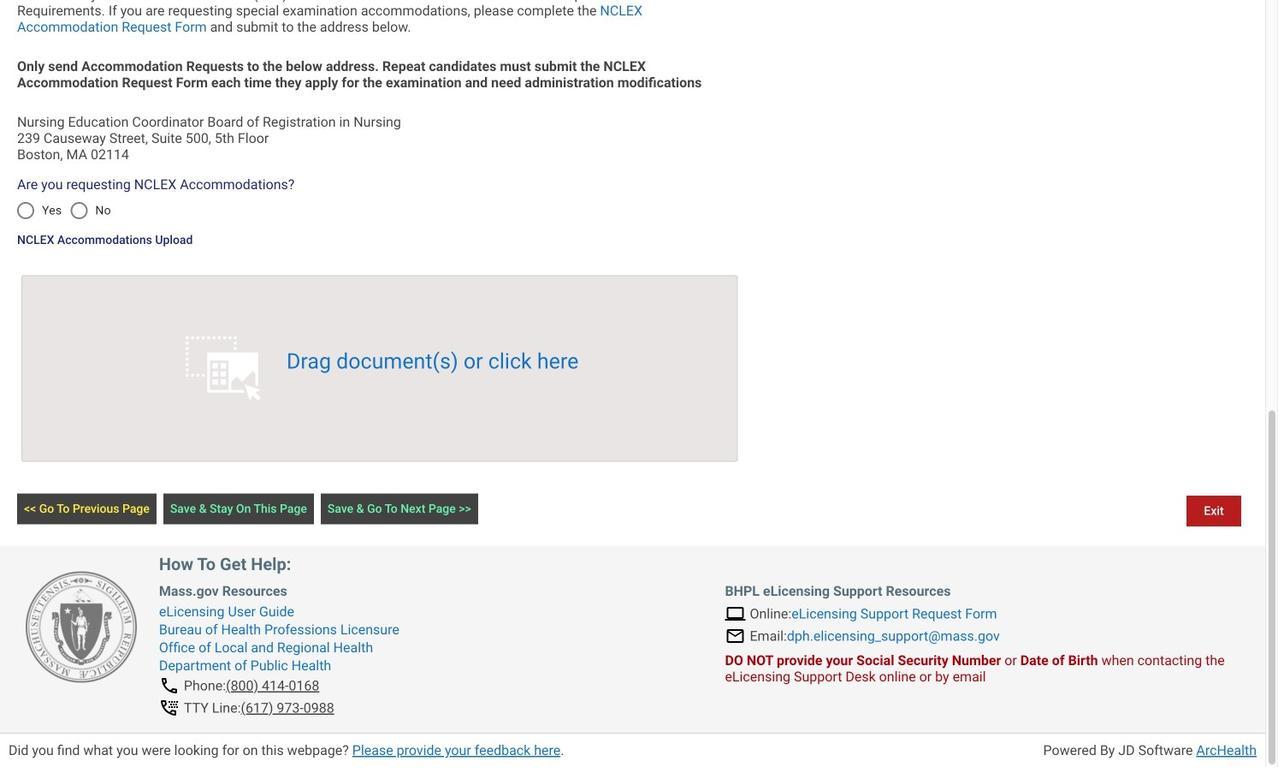 Task type: describe. For each thing, give the bounding box(es) containing it.
massachusetts state seal image
[[26, 571, 137, 683]]



Task type: locate. For each thing, give the bounding box(es) containing it.
option group
[[7, 190, 120, 231]]



